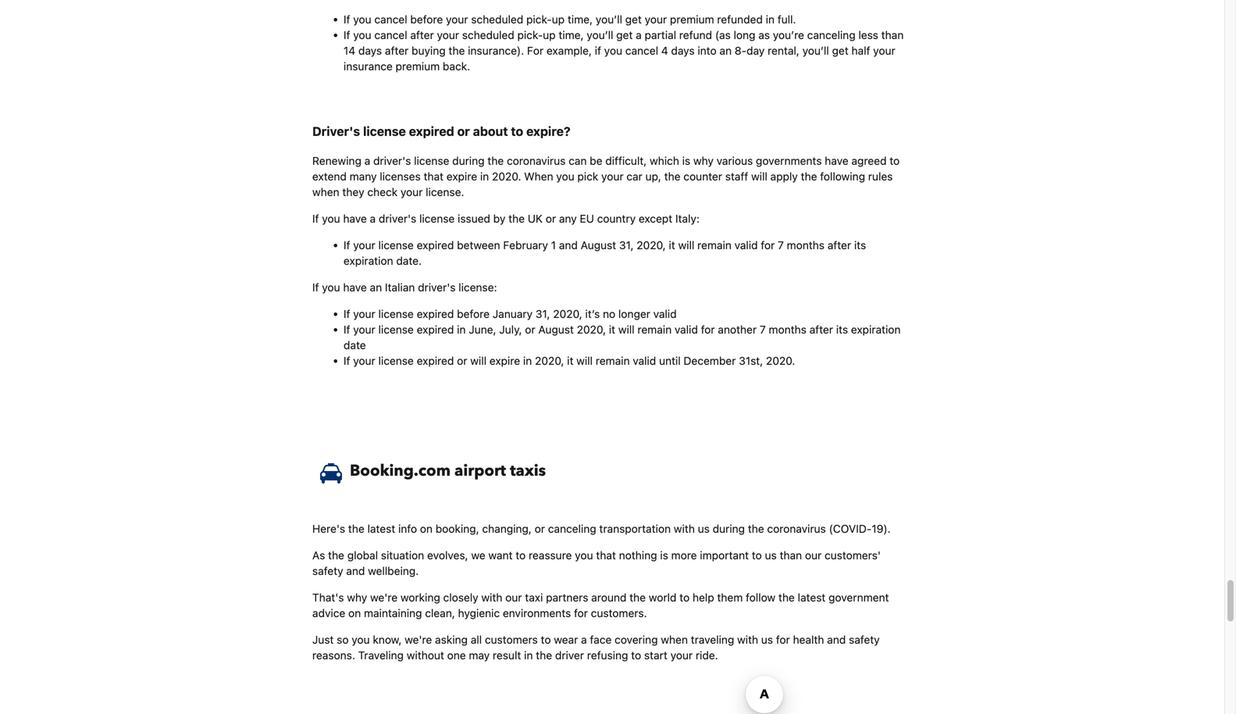 Task type: vqa. For each thing, say whether or not it's contained in the screenshot.
the bottommost we're
yes



Task type: describe. For each thing, give the bounding box(es) containing it.
a inside just so you know, we're asking all customers to wear a face covering when traveling with us for health and safety reasons. traveling without one may result in the driver refusing to start your ride.
[[581, 633, 587, 646]]

if
[[595, 44, 602, 57]]

the up customers.
[[630, 591, 646, 604]]

0 vertical spatial us
[[698, 522, 710, 535]]

0 vertical spatial premium
[[670, 13, 715, 26]]

a down 'check'
[[370, 212, 376, 225]]

one
[[447, 649, 466, 662]]

7 inside if your license expired before january 31, 2020, it's no longer valid if your license expired in june, july, or august 2020, it will remain valid for another 7 months after its expiration date if your license expired or will expire in 2020, it will remain valid until december 31st, 2020.
[[760, 323, 766, 336]]

following
[[821, 170, 866, 183]]

to down covering
[[631, 649, 642, 662]]

december
[[684, 354, 736, 367]]

may
[[469, 649, 490, 662]]

if your license expired between february 1 and august 31, 2020, it will remain valid for 7 months after its expiration date.
[[344, 239, 867, 267]]

closely
[[443, 591, 479, 604]]

will inside the renewing a driver's license during the coronavirus can be difficult, which is why various governments have agreed to extend many licenses that expire in 2020. when you pick your car up, the counter staff will apply the following rules when they check your license.
[[752, 170, 768, 183]]

so
[[337, 633, 349, 646]]

date.
[[396, 254, 422, 267]]

2 vertical spatial cancel
[[626, 44, 659, 57]]

info
[[398, 522, 417, 535]]

and inside if your license expired between february 1 and august 31, 2020, it will remain valid for 7 months after its expiration date.
[[559, 239, 578, 252]]

day
[[747, 44, 765, 57]]

to right important
[[752, 549, 762, 562]]

if your license expired before january 31, 2020, it's no longer valid if your license expired in june, july, or august 2020, it will remain valid for another 7 months after its expiration date if your license expired or will expire in 2020, it will remain valid until december 31st, 2020.
[[344, 307, 901, 367]]

uk
[[528, 212, 543, 225]]

the right follow
[[779, 591, 795, 604]]

valid inside if your license expired between february 1 and august 31, 2020, it will remain valid for 7 months after its expiration date.
[[735, 239, 758, 252]]

have inside the renewing a driver's license during the coronavirus can be difficult, which is why various governments have agreed to extend many licenses that expire in 2020. when you pick your car up, the counter staff will apply the following rules when they check your license.
[[825, 154, 849, 167]]

as
[[313, 549, 325, 562]]

2020, inside if your license expired between february 1 and august 31, 2020, it will remain valid for 7 months after its expiration date.
[[637, 239, 666, 252]]

health
[[793, 633, 825, 646]]

0 horizontal spatial remain
[[596, 354, 630, 367]]

7 inside if your license expired between february 1 and august 31, 2020, it will remain valid for 7 months after its expiration date.
[[778, 239, 784, 252]]

refunded
[[717, 13, 763, 26]]

its inside if your license expired before january 31, 2020, it's no longer valid if your license expired in june, july, or august 2020, it will remain valid for another 7 months after its expiration date if your license expired or will expire in 2020, it will remain valid until december 31st, 2020.
[[837, 323, 849, 336]]

the down about
[[488, 154, 504, 167]]

january
[[493, 307, 533, 320]]

when
[[524, 170, 554, 183]]

in inside just so you know, we're asking all customers to wear a face covering when traveling with us for health and safety reasons. traveling without one may result in the driver refusing to start your ride.
[[524, 649, 533, 662]]

(as
[[716, 29, 731, 41]]

world
[[649, 591, 677, 604]]

1 vertical spatial an
[[370, 281, 382, 294]]

19).
[[872, 522, 891, 535]]

date
[[344, 339, 366, 352]]

rules
[[869, 170, 893, 183]]

1 vertical spatial up
[[543, 29, 556, 41]]

(covid-
[[829, 522, 872, 535]]

agreed
[[852, 154, 887, 167]]

driver's
[[313, 124, 360, 139]]

expire inside if your license expired before january 31, 2020, it's no longer valid if your license expired in june, july, or august 2020, it will remain valid for another 7 months after its expiration date if your license expired or will expire in 2020, it will remain valid until december 31st, 2020.
[[490, 354, 520, 367]]

1
[[551, 239, 556, 252]]

taxis
[[510, 460, 546, 482]]

italian
[[385, 281, 415, 294]]

safety for as the global situation evolves, we want to reassure you that nothing is more important to us than our customers' safety and wellbeing.
[[313, 564, 343, 577]]

many
[[350, 170, 377, 183]]

you inside the renewing a driver's license during the coronavirus can be difficult, which is why various governments have agreed to extend many licenses that expire in 2020. when you pick your car up, the counter staff will apply the following rules when they check your license.
[[557, 170, 575, 183]]

why inside the renewing a driver's license during the coronavirus can be difficult, which is why various governments have agreed to extend many licenses that expire in 2020. when you pick your car up, the counter staff will apply the following rules when they check your license.
[[694, 154, 714, 167]]

31st,
[[739, 354, 763, 367]]

0 vertical spatial latest
[[368, 522, 396, 535]]

important
[[700, 549, 749, 562]]

for inside the that's why we're working closely with our taxi partners around the world to help them follow the latest government advice on maintaining clean, hygienic environments for customers.
[[574, 607, 588, 620]]

or right uk
[[546, 212, 556, 225]]

full.
[[778, 13, 797, 26]]

if you cancel before your scheduled pick-up time, you'll get your premium refunded in full. if you cancel after your scheduled pick-up time, you'll get a partial refund (as long as you're canceling less than 14 days after buying the insurance). for example, if you cancel 4 days into an 8-day rental, you'll get half your insurance premium back.
[[344, 13, 904, 73]]

refund
[[680, 29, 713, 41]]

it inside if your license expired between february 1 and august 31, 2020, it will remain valid for 7 months after its expiration date.
[[669, 239, 676, 252]]

just
[[313, 633, 334, 646]]

the inside if you cancel before your scheduled pick-up time, you'll get your premium refunded in full. if you cancel after your scheduled pick-up time, you'll get a partial refund (as long as you're canceling less than 14 days after buying the insurance). for example, if you cancel 4 days into an 8-day rental, you'll get half your insurance premium back.
[[449, 44, 465, 57]]

without
[[407, 649, 444, 662]]

valid up until
[[675, 323, 698, 336]]

us for important
[[765, 549, 777, 562]]

know,
[[373, 633, 402, 646]]

issued
[[458, 212, 491, 225]]

license:
[[459, 281, 497, 294]]

1 horizontal spatial during
[[713, 522, 745, 535]]

0 vertical spatial scheduled
[[471, 13, 524, 26]]

any
[[559, 212, 577, 225]]

the right by
[[509, 212, 525, 225]]

situation
[[381, 549, 424, 562]]

to inside the renewing a driver's license during the coronavirus can be difficult, which is why various governments have agreed to extend many licenses that expire in 2020. when you pick your car up, the counter staff will apply the following rules when they check your license.
[[890, 154, 900, 167]]

license inside the renewing a driver's license during the coronavirus can be difficult, which is why various governments have agreed to extend many licenses that expire in 2020. when you pick your car up, the counter staff will apply the following rules when they check your license.
[[414, 154, 450, 167]]

back.
[[443, 60, 470, 73]]

31, inside if your license expired between february 1 and august 31, 2020, it will remain valid for 7 months after its expiration date.
[[619, 239, 634, 252]]

just so you know, we're asking all customers to wear a face covering when traveling with us for health and safety reasons. traveling without one may result in the driver refusing to start your ride.
[[313, 633, 880, 662]]

after inside if your license expired before january 31, 2020, it's no longer valid if your license expired in june, july, or august 2020, it will remain valid for another 7 months after its expiration date if your license expired or will expire in 2020, it will remain valid until december 31st, 2020.
[[810, 323, 834, 336]]

1 horizontal spatial with
[[674, 522, 695, 535]]

in inside if you cancel before your scheduled pick-up time, you'll get your premium refunded in full. if you cancel after your scheduled pick-up time, you'll get a partial refund (as long as you're canceling less than 14 days after buying the insurance). for example, if you cancel 4 days into an 8-day rental, you'll get half your insurance premium back.
[[766, 13, 775, 26]]

the inside as the global situation evolves, we want to reassure you that nothing is more important to us than our customers' safety and wellbeing.
[[328, 549, 345, 562]]

our inside as the global situation evolves, we want to reassure you that nothing is more important to us than our customers' safety and wellbeing.
[[805, 549, 822, 562]]

1 vertical spatial get
[[617, 29, 633, 41]]

1 vertical spatial it
[[609, 323, 616, 336]]

insurance).
[[468, 44, 524, 57]]

insurance
[[344, 60, 393, 73]]

as
[[759, 29, 770, 41]]

our inside the that's why we're working closely with our taxi partners around the world to help them follow the latest government advice on maintaining clean, hygienic environments for customers.
[[506, 591, 522, 604]]

more
[[672, 549, 697, 562]]

licenses
[[380, 170, 421, 183]]

before inside if you cancel before your scheduled pick-up time, you'll get your premium refunded in full. if you cancel after your scheduled pick-up time, you'll get a partial refund (as long as you're canceling less than 14 days after buying the insurance). for example, if you cancel 4 days into an 8-day rental, you'll get half your insurance premium back.
[[410, 13, 443, 26]]

have for if you have an italian driver's license:
[[343, 281, 367, 294]]

in down january
[[523, 354, 532, 367]]

help
[[693, 591, 715, 604]]

0 vertical spatial pick-
[[527, 13, 552, 26]]

license inside if your license expired between february 1 and august 31, 2020, it will remain valid for 7 months after its expiration date.
[[379, 239, 414, 252]]

start
[[645, 649, 668, 662]]

partners
[[546, 591, 589, 604]]

traveling
[[358, 649, 404, 662]]

the right apply
[[801, 170, 818, 183]]

various
[[717, 154, 753, 167]]

2 days from the left
[[671, 44, 695, 57]]

0 vertical spatial you'll
[[596, 13, 623, 26]]

us for traveling
[[762, 633, 774, 646]]

nothing
[[619, 549, 657, 562]]

february
[[503, 239, 548, 252]]

airport
[[455, 460, 506, 482]]

is inside the renewing a driver's license during the coronavirus can be difficult, which is why various governments have agreed to extend many licenses that expire in 2020. when you pick your car up, the counter staff will apply the following rules when they check your license.
[[683, 154, 691, 167]]

maintaining
[[364, 607, 422, 620]]

for inside if your license expired before january 31, 2020, it's no longer valid if your license expired in june, july, or august 2020, it will remain valid for another 7 months after its expiration date if your license expired or will expire in 2020, it will remain valid until december 31st, 2020.
[[701, 323, 715, 336]]

when inside just so you know, we're asking all customers to wear a face covering when traveling with us for health and safety reasons. traveling without one may result in the driver refusing to start your ride.
[[661, 633, 688, 646]]

ride.
[[696, 649, 719, 662]]

months inside if your license expired before january 31, 2020, it's no longer valid if your license expired in june, july, or august 2020, it will remain valid for another 7 months after its expiration date if your license expired or will expire in 2020, it will remain valid until december 31st, 2020.
[[769, 323, 807, 336]]

0 vertical spatial on
[[420, 522, 433, 535]]

customers.
[[591, 607, 647, 620]]

if inside if your license expired between february 1 and august 31, 2020, it will remain valid for 7 months after its expiration date.
[[344, 239, 350, 252]]

you're
[[773, 29, 805, 41]]

pick
[[578, 170, 599, 183]]

license.
[[426, 186, 464, 198]]

if you have a driver's license issued by the uk or any eu country except italy:
[[313, 212, 700, 225]]

than inside if you cancel before your scheduled pick-up time, you'll get your premium refunded in full. if you cancel after your scheduled pick-up time, you'll get a partial refund (as long as you're canceling less than 14 days after buying the insurance). for example, if you cancel 4 days into an 8-day rental, you'll get half your insurance premium back.
[[882, 29, 904, 41]]

0 vertical spatial time,
[[568, 13, 593, 26]]

2020. inside if your license expired before january 31, 2020, it's no longer valid if your license expired in june, july, or august 2020, it will remain valid for another 7 months after its expiration date if your license expired or will expire in 2020, it will remain valid until december 31st, 2020.
[[766, 354, 796, 367]]

on inside the that's why we're working closely with our taxi partners around the world to help them follow the latest government advice on maintaining clean, hygienic environments for customers.
[[349, 607, 361, 620]]

for inside if your license expired between february 1 and august 31, 2020, it will remain valid for 7 months after its expiration date.
[[761, 239, 775, 252]]

taxi
[[525, 591, 543, 604]]

hygienic
[[458, 607, 500, 620]]

renewing a driver's license during the coronavirus can be difficult, which is why various governments have agreed to extend many licenses that expire in 2020. when you pick your car up, the counter staff will apply the following rules when they check your license.
[[313, 154, 900, 198]]

italy:
[[676, 212, 700, 225]]

customers
[[485, 633, 538, 646]]

a inside the renewing a driver's license during the coronavirus can be difficult, which is why various governments have agreed to extend many licenses that expire in 2020. when you pick your car up, the counter staff will apply the following rules when they check your license.
[[365, 154, 371, 167]]

except
[[639, 212, 673, 225]]

0 vertical spatial get
[[626, 13, 642, 26]]

changing,
[[482, 522, 532, 535]]

as the global situation evolves, we want to reassure you that nothing is more important to us than our customers' safety and wellbeing.
[[313, 549, 881, 577]]

august inside if your license expired before january 31, 2020, it's no longer valid if your license expired in june, july, or august 2020, it will remain valid for another 7 months after its expiration date if your license expired or will expire in 2020, it will remain valid until december 31st, 2020.
[[539, 323, 574, 336]]

will down it's
[[577, 354, 593, 367]]

asking
[[435, 633, 468, 646]]

working
[[401, 591, 440, 604]]

expire inside the renewing a driver's license during the coronavirus can be difficult, which is why various governments have agreed to extend many licenses that expire in 2020. when you pick your car up, the counter staff will apply the following rules when they check your license.
[[447, 170, 477, 183]]

your inside if your license expired between february 1 and august 31, 2020, it will remain valid for 7 months after its expiration date.
[[353, 239, 376, 252]]

1 vertical spatial you'll
[[587, 29, 614, 41]]

it's
[[586, 307, 600, 320]]

canceling inside if you cancel before your scheduled pick-up time, you'll get your premium refunded in full. if you cancel after your scheduled pick-up time, you'll get a partial refund (as long as you're canceling less than 14 days after buying the insurance). for example, if you cancel 4 days into an 8-day rental, you'll get half your insurance premium back.
[[808, 29, 856, 41]]

valid left until
[[633, 354, 656, 367]]

that inside as the global situation evolves, we want to reassure you that nothing is more important to us than our customers' safety and wellbeing.
[[596, 549, 616, 562]]



Task type: locate. For each thing, give the bounding box(es) containing it.
why up the counter
[[694, 154, 714, 167]]

days up insurance
[[359, 44, 382, 57]]

for inside just so you know, we're asking all customers to wear a face covering when traveling with us for health and safety reasons. traveling without one may result in the driver refusing to start your ride.
[[776, 633, 790, 646]]

extend
[[313, 170, 347, 183]]

after
[[410, 29, 434, 41], [385, 44, 409, 57], [828, 239, 852, 252], [810, 323, 834, 336]]

2 vertical spatial get
[[832, 44, 849, 57]]

with up more
[[674, 522, 695, 535]]

why right that's
[[347, 591, 367, 604]]

1 vertical spatial with
[[482, 591, 503, 604]]

to inside the that's why we're working closely with our taxi partners around the world to help them follow the latest government advice on maintaining clean, hygienic environments for customers.
[[680, 591, 690, 604]]

before up 'june,' on the top left
[[457, 307, 490, 320]]

no
[[603, 307, 616, 320]]

0 horizontal spatial expiration
[[344, 254, 393, 267]]

1 vertical spatial our
[[506, 591, 522, 604]]

the down which
[[665, 170, 681, 183]]

country
[[597, 212, 636, 225]]

for down partners
[[574, 607, 588, 620]]

1 vertical spatial premium
[[396, 60, 440, 73]]

will down longer
[[619, 323, 635, 336]]

1 vertical spatial pick-
[[518, 29, 543, 41]]

1 horizontal spatial is
[[683, 154, 691, 167]]

a left the face
[[581, 633, 587, 646]]

0 vertical spatial we're
[[370, 591, 398, 604]]

0 horizontal spatial its
[[837, 323, 849, 336]]

in inside the renewing a driver's license during the coronavirus can be difficult, which is why various governments have agreed to extend many licenses that expire in 2020. when you pick your car up, the counter staff will apply the following rules when they check your license.
[[480, 170, 489, 183]]

result
[[493, 649, 521, 662]]

on right info
[[420, 522, 433, 535]]

canceling up reassure
[[548, 522, 597, 535]]

if
[[344, 13, 350, 26], [344, 29, 350, 41], [313, 212, 319, 225], [344, 239, 350, 252], [313, 281, 319, 294], [344, 307, 350, 320], [344, 323, 350, 336], [344, 354, 350, 367]]

us inside just so you know, we're asking all customers to wear a face covering when traveling with us for health and safety reasons. traveling without one may result in the driver refusing to start your ride.
[[762, 633, 774, 646]]

days
[[359, 44, 382, 57], [671, 44, 695, 57]]

1 horizontal spatial canceling
[[808, 29, 856, 41]]

will right staff
[[752, 170, 768, 183]]

1 horizontal spatial we're
[[405, 633, 432, 646]]

0 horizontal spatial it
[[567, 354, 574, 367]]

valid right longer
[[654, 307, 677, 320]]

we're
[[370, 591, 398, 604], [405, 633, 432, 646]]

safety inside as the global situation evolves, we want to reassure you that nothing is more important to us than our customers' safety and wellbeing.
[[313, 564, 343, 577]]

a up many
[[365, 154, 371, 167]]

up up for
[[543, 29, 556, 41]]

a
[[636, 29, 642, 41], [365, 154, 371, 167], [370, 212, 376, 225], [581, 633, 587, 646]]

2020. inside the renewing a driver's license during the coronavirus can be difficult, which is why various governments have agreed to extend many licenses that expire in 2020. when you pick your car up, the counter staff will apply the following rules when they check your license.
[[492, 170, 521, 183]]

to left wear
[[541, 633, 551, 646]]

0 horizontal spatial canceling
[[548, 522, 597, 535]]

1 vertical spatial before
[[457, 307, 490, 320]]

valid down staff
[[735, 239, 758, 252]]

1 vertical spatial cancel
[[375, 29, 408, 41]]

a inside if you cancel before your scheduled pick-up time, you'll get your premium refunded in full. if you cancel after your scheduled pick-up time, you'll get a partial refund (as long as you're canceling less than 14 days after buying the insurance). for example, if you cancel 4 days into an 8-day rental, you'll get half your insurance premium back.
[[636, 29, 642, 41]]

2 horizontal spatial and
[[828, 633, 846, 646]]

0 vertical spatial why
[[694, 154, 714, 167]]

less
[[859, 29, 879, 41]]

0 vertical spatial cancel
[[375, 13, 408, 26]]

during up important
[[713, 522, 745, 535]]

an left 8-
[[720, 44, 732, 57]]

0 vertical spatial 7
[[778, 239, 784, 252]]

apply
[[771, 170, 798, 183]]

months inside if your license expired between february 1 and august 31, 2020, it will remain valid for 7 months after its expiration date.
[[787, 239, 825, 252]]

safety inside just so you know, we're asking all customers to wear a face covering when traveling with us for health and safety reasons. traveling without one may result in the driver refusing to start your ride.
[[849, 633, 880, 646]]

renewing
[[313, 154, 362, 167]]

expire?
[[527, 124, 571, 139]]

face
[[590, 633, 612, 646]]

here's the latest info on booking, changing, or canceling transportation with us during the coronavirus (covid-19).
[[313, 522, 891, 535]]

0 vertical spatial months
[[787, 239, 825, 252]]

0 vertical spatial safety
[[313, 564, 343, 577]]

us up follow
[[765, 549, 777, 562]]

31, right january
[[536, 307, 550, 320]]

clean,
[[425, 607, 455, 620]]

1 horizontal spatial coronavirus
[[768, 522, 826, 535]]

with inside just so you know, we're asking all customers to wear a face covering when traveling with us for health and safety reasons. traveling without one may result in the driver refusing to start your ride.
[[738, 633, 759, 646]]

you inside as the global situation evolves, we want to reassure you that nothing is more important to us than our customers' safety and wellbeing.
[[575, 549, 593, 562]]

around
[[592, 591, 627, 604]]

1 vertical spatial canceling
[[548, 522, 597, 535]]

and right 1 at top
[[559, 239, 578, 252]]

is left more
[[660, 549, 669, 562]]

which
[[650, 154, 680, 167]]

expiration inside if your license expired before january 31, 2020, it's no longer valid if your license expired in june, july, or august 2020, it will remain valid for another 7 months after its expiration date if your license expired or will expire in 2020, it will remain valid until december 31st, 2020.
[[851, 323, 901, 336]]

after inside if your license expired between february 1 and august 31, 2020, it will remain valid for 7 months after its expiration date.
[[828, 239, 852, 252]]

remain inside if your license expired between february 1 and august 31, 2020, it will remain valid for 7 months after its expiration date.
[[698, 239, 732, 252]]

our left taxi
[[506, 591, 522, 604]]

safety for just so you know, we're asking all customers to wear a face covering when traveling with us for health and safety reasons. traveling without one may result in the driver refusing to start your ride.
[[849, 633, 880, 646]]

driver's down 'check'
[[379, 212, 417, 225]]

in
[[766, 13, 775, 26], [480, 170, 489, 183], [457, 323, 466, 336], [523, 354, 532, 367], [524, 649, 533, 662]]

cancel
[[375, 13, 408, 26], [375, 29, 408, 41], [626, 44, 659, 57]]

1 vertical spatial than
[[780, 549, 802, 562]]

months
[[787, 239, 825, 252], [769, 323, 807, 336]]

1 horizontal spatial before
[[457, 307, 490, 320]]

0 vertical spatial when
[[313, 186, 340, 198]]

1 vertical spatial time,
[[559, 29, 584, 41]]

1 horizontal spatial expire
[[490, 354, 520, 367]]

1 vertical spatial driver's
[[379, 212, 417, 225]]

1 vertical spatial its
[[837, 323, 849, 336]]

when up start
[[661, 633, 688, 646]]

1 horizontal spatial its
[[855, 239, 867, 252]]

1 horizontal spatial when
[[661, 633, 688, 646]]

to up the rules
[[890, 154, 900, 167]]

and inside just so you know, we're asking all customers to wear a face covering when traveling with us for health and safety reasons. traveling without one may result in the driver refusing to start your ride.
[[828, 633, 846, 646]]

1 horizontal spatial than
[[882, 29, 904, 41]]

0 horizontal spatial why
[[347, 591, 367, 604]]

august right july,
[[539, 323, 574, 336]]

31, down "country"
[[619, 239, 634, 252]]

why inside the that's why we're working closely with our taxi partners around the world to help them follow the latest government advice on maintaining clean, hygienic environments for customers.
[[347, 591, 367, 604]]

2020,
[[637, 239, 666, 252], [553, 307, 583, 320], [577, 323, 606, 336], [535, 354, 564, 367]]

in right result
[[524, 649, 533, 662]]

us
[[698, 522, 710, 535], [765, 549, 777, 562], [762, 633, 774, 646]]

0 horizontal spatial and
[[346, 564, 365, 577]]

0 horizontal spatial on
[[349, 607, 361, 620]]

2 vertical spatial have
[[343, 281, 367, 294]]

and right the health
[[828, 633, 846, 646]]

we're inside the that's why we're working closely with our taxi partners around the world to help them follow the latest government advice on maintaining clean, hygienic environments for customers.
[[370, 591, 398, 604]]

the right as
[[328, 549, 345, 562]]

2 vertical spatial driver's
[[418, 281, 456, 294]]

safety down as
[[313, 564, 343, 577]]

governments
[[756, 154, 822, 167]]

0 horizontal spatial coronavirus
[[507, 154, 566, 167]]

than left customers'
[[780, 549, 802, 562]]

0 vertical spatial and
[[559, 239, 578, 252]]

latest inside the that's why we're working closely with our taxi partners around the world to help them follow the latest government advice on maintaining clean, hygienic environments for customers.
[[798, 591, 826, 604]]

all
[[471, 633, 482, 646]]

our left customers'
[[805, 549, 822, 562]]

with up hygienic
[[482, 591, 503, 604]]

0 vertical spatial it
[[669, 239, 676, 252]]

7 down apply
[[778, 239, 784, 252]]

environments
[[503, 607, 571, 620]]

1 horizontal spatial and
[[559, 239, 578, 252]]

with inside the that's why we're working closely with our taxi partners around the world to help them follow the latest government advice on maintaining clean, hygienic environments for customers.
[[482, 591, 503, 604]]

the left driver
[[536, 649, 552, 662]]

0 vertical spatial that
[[424, 170, 444, 183]]

before inside if your license expired before january 31, 2020, it's no longer valid if your license expired in june, july, or august 2020, it will remain valid for another 7 months after its expiration date if your license expired or will expire in 2020, it will remain valid until december 31st, 2020.
[[457, 307, 490, 320]]

in left 'june,' on the top left
[[457, 323, 466, 336]]

0 vertical spatial up
[[552, 13, 565, 26]]

1 horizontal spatial august
[[581, 239, 617, 252]]

1 horizontal spatial premium
[[670, 13, 715, 26]]

or up reassure
[[535, 522, 545, 535]]

expired inside if your license expired between february 1 and august 31, 2020, it will remain valid for 7 months after its expiration date.
[[417, 239, 454, 252]]

why
[[694, 154, 714, 167], [347, 591, 367, 604]]

government
[[829, 591, 889, 604]]

covering
[[615, 633, 658, 646]]

or right july,
[[525, 323, 536, 336]]

1 horizontal spatial on
[[420, 522, 433, 535]]

us inside as the global situation evolves, we want to reassure you that nothing is more important to us than our customers' safety and wellbeing.
[[765, 549, 777, 562]]

reasons.
[[313, 649, 355, 662]]

august
[[581, 239, 617, 252], [539, 323, 574, 336]]

example,
[[547, 44, 592, 57]]

and inside as the global situation evolves, we want to reassure you that nothing is more important to us than our customers' safety and wellbeing.
[[346, 564, 365, 577]]

pick-
[[527, 13, 552, 26], [518, 29, 543, 41]]

booking,
[[436, 522, 479, 535]]

customers'
[[825, 549, 881, 562]]

the up back.
[[449, 44, 465, 57]]

latest left info
[[368, 522, 396, 535]]

that inside the renewing a driver's license during the coronavirus can be difficult, which is why various governments have agreed to extend many licenses that expire in 2020. when you pick your car up, the counter staff will apply the following rules when they check your license.
[[424, 170, 444, 183]]

june,
[[469, 323, 497, 336]]

buying
[[412, 44, 446, 57]]

the inside just so you know, we're asking all customers to wear a face covering when traveling with us for health and safety reasons. traveling without one may result in the driver refusing to start your ride.
[[536, 649, 552, 662]]

2 vertical spatial you'll
[[803, 44, 830, 57]]

0 vertical spatial coronavirus
[[507, 154, 566, 167]]

they
[[343, 186, 365, 198]]

2 horizontal spatial remain
[[698, 239, 732, 252]]

safety
[[313, 564, 343, 577], [849, 633, 880, 646]]

you inside just so you know, we're asking all customers to wear a face covering when traveling with us for health and safety reasons. traveling without one may result in the driver refusing to start your ride.
[[352, 633, 370, 646]]

booking.com
[[350, 460, 451, 482]]

up,
[[646, 170, 662, 183]]

your
[[446, 13, 468, 26], [645, 13, 667, 26], [437, 29, 459, 41], [874, 44, 896, 57], [602, 170, 624, 183], [401, 186, 423, 198], [353, 239, 376, 252], [353, 307, 376, 320], [353, 323, 376, 336], [353, 354, 376, 367], [671, 649, 693, 662]]

2 vertical spatial it
[[567, 354, 574, 367]]

its inside if your license expired between february 1 and august 31, 2020, it will remain valid for 7 months after its expiration date.
[[855, 239, 867, 252]]

for
[[761, 239, 775, 252], [701, 323, 715, 336], [574, 607, 588, 620], [776, 633, 790, 646]]

coronavirus inside the renewing a driver's license during the coronavirus can be difficult, which is why various governments have agreed to extend many licenses that expire in 2020. when you pick your car up, the counter staff will apply the following rules when they check your license.
[[507, 154, 566, 167]]

expiration
[[344, 254, 393, 267], [851, 323, 901, 336]]

into
[[698, 44, 717, 57]]

driver's up 'licenses'
[[373, 154, 411, 167]]

to right about
[[511, 124, 524, 139]]

in left full.
[[766, 13, 775, 26]]

days right 4
[[671, 44, 695, 57]]

our
[[805, 549, 822, 562], [506, 591, 522, 604]]

0 vertical spatial expire
[[447, 170, 477, 183]]

0 vertical spatial 2020.
[[492, 170, 521, 183]]

1 horizontal spatial why
[[694, 154, 714, 167]]

2020. right 31st,
[[766, 354, 796, 367]]

us up important
[[698, 522, 710, 535]]

1 vertical spatial during
[[713, 522, 745, 535]]

counter
[[684, 170, 723, 183]]

expired
[[409, 124, 455, 139], [417, 239, 454, 252], [417, 307, 454, 320], [417, 323, 454, 336], [417, 354, 454, 367]]

0 horizontal spatial before
[[410, 13, 443, 26]]

the up important
[[748, 522, 765, 535]]

latest up the health
[[798, 591, 826, 604]]

global
[[347, 549, 378, 562]]

0 horizontal spatial that
[[424, 170, 444, 183]]

0 vertical spatial its
[[855, 239, 867, 252]]

for left the health
[[776, 633, 790, 646]]

between
[[457, 239, 500, 252]]

1 vertical spatial latest
[[798, 591, 826, 604]]

license
[[363, 124, 406, 139], [414, 154, 450, 167], [420, 212, 455, 225], [379, 239, 414, 252], [379, 307, 414, 320], [379, 323, 414, 336], [379, 354, 414, 367]]

expire down july,
[[490, 354, 520, 367]]

driver's inside the renewing a driver's license during the coronavirus can be difficult, which is why various governments have agreed to extend many licenses that expire in 2020. when you pick your car up, the counter staff will apply the following rules when they check your license.
[[373, 154, 411, 167]]

1 horizontal spatial days
[[671, 44, 695, 57]]

0 vertical spatial is
[[683, 154, 691, 167]]

1 horizontal spatial expiration
[[851, 323, 901, 336]]

31, inside if your license expired before january 31, 2020, it's no longer valid if your license expired in june, july, or august 2020, it will remain valid for another 7 months after its expiration date if your license expired or will expire in 2020, it will remain valid until december 31st, 2020.
[[536, 307, 550, 320]]

0 vertical spatial 31,
[[619, 239, 634, 252]]

wellbeing.
[[368, 564, 419, 577]]

expiration inside if your license expired between february 1 and august 31, 2020, it will remain valid for 7 months after its expiration date.
[[344, 254, 393, 267]]

we're up maintaining
[[370, 591, 398, 604]]

on right advice
[[349, 607, 361, 620]]

expire up the license.
[[447, 170, 477, 183]]

0 horizontal spatial expire
[[447, 170, 477, 183]]

is inside as the global situation evolves, we want to reassure you that nothing is more important to us than our customers' safety and wellbeing.
[[660, 549, 669, 562]]

refusing
[[587, 649, 629, 662]]

with right the traveling
[[738, 633, 759, 646]]

an inside if you cancel before your scheduled pick-up time, you'll get your premium refunded in full. if you cancel after your scheduled pick-up time, you'll get a partial refund (as long as you're canceling less than 14 days after buying the insurance). for example, if you cancel 4 days into an 8-day rental, you'll get half your insurance premium back.
[[720, 44, 732, 57]]

when inside the renewing a driver's license during the coronavirus can be difficult, which is why various governments have agreed to extend many licenses that expire in 2020. when you pick your car up, the counter staff will apply the following rules when they check your license.
[[313, 186, 340, 198]]

1 vertical spatial is
[[660, 549, 669, 562]]

1 vertical spatial 7
[[760, 323, 766, 336]]

and down global
[[346, 564, 365, 577]]

7 right "another"
[[760, 323, 766, 336]]

during down about
[[453, 154, 485, 167]]

an left italian
[[370, 281, 382, 294]]

or left about
[[458, 124, 470, 139]]

reassure
[[529, 549, 572, 562]]

0 horizontal spatial with
[[482, 591, 503, 604]]

have for if you have a driver's license issued by the uk or any eu country except italy:
[[343, 212, 367, 225]]

safety down government on the bottom right of page
[[849, 633, 880, 646]]

we
[[471, 549, 486, 562]]

is right which
[[683, 154, 691, 167]]

will down 'june,' on the top left
[[471, 354, 487, 367]]

be
[[590, 154, 603, 167]]

0 vertical spatial remain
[[698, 239, 732, 252]]

get
[[626, 13, 642, 26], [617, 29, 633, 41], [832, 44, 849, 57]]

we're up without
[[405, 633, 432, 646]]

by
[[494, 212, 506, 225]]

1 vertical spatial months
[[769, 323, 807, 336]]

1 vertical spatial we're
[[405, 633, 432, 646]]

remain down italy:
[[698, 239, 732, 252]]

0 vertical spatial during
[[453, 154, 485, 167]]

remain down no
[[596, 354, 630, 367]]

us left the health
[[762, 633, 774, 646]]

or down the license:
[[457, 354, 468, 367]]

1 days from the left
[[359, 44, 382, 57]]

2 vertical spatial remain
[[596, 354, 630, 367]]

booking.com airport taxis
[[350, 460, 546, 482]]

0 horizontal spatial 2020.
[[492, 170, 521, 183]]

we're inside just so you know, we're asking all customers to wear a face covering when traveling with us for health and safety reasons. traveling without one may result in the driver refusing to start your ride.
[[405, 633, 432, 646]]

1 vertical spatial safety
[[849, 633, 880, 646]]

during inside the renewing a driver's license during the coronavirus can be difficult, which is why various governments have agreed to extend many licenses that expire in 2020. when you pick your car up, the counter staff will apply the following rules when they check your license.
[[453, 154, 485, 167]]

2 horizontal spatial with
[[738, 633, 759, 646]]

1 vertical spatial and
[[346, 564, 365, 577]]

that down here's the latest info on booking, changing, or canceling transportation with us during the coronavirus (covid-19). on the bottom of page
[[596, 549, 616, 562]]

1 vertical spatial scheduled
[[462, 29, 515, 41]]

0 horizontal spatial during
[[453, 154, 485, 167]]

up up example,
[[552, 13, 565, 26]]

is
[[683, 154, 691, 167], [660, 549, 669, 562]]

than inside as the global situation evolves, we want to reassure you that nothing is more important to us than our customers' safety and wellbeing.
[[780, 549, 802, 562]]

another
[[718, 323, 757, 336]]

will inside if your license expired between february 1 and august 31, 2020, it will remain valid for 7 months after its expiration date.
[[679, 239, 695, 252]]

1 horizontal spatial an
[[720, 44, 732, 57]]

have up following
[[825, 154, 849, 167]]

1 vertical spatial 2020.
[[766, 354, 796, 367]]

1 horizontal spatial it
[[609, 323, 616, 336]]

august inside if your license expired between february 1 and august 31, 2020, it will remain valid for 7 months after its expiration date.
[[581, 239, 617, 252]]

1 vertical spatial coronavirus
[[768, 522, 826, 535]]

1 horizontal spatial our
[[805, 549, 822, 562]]

about
[[473, 124, 508, 139]]

that's
[[313, 591, 344, 604]]

to left help
[[680, 591, 690, 604]]

traveling
[[691, 633, 735, 646]]

your inside just so you know, we're asking all customers to wear a face covering when traveling with us for health and safety reasons. traveling without one may result in the driver refusing to start your ride.
[[671, 649, 693, 662]]

premium up refund
[[670, 13, 715, 26]]

to right want
[[516, 549, 526, 562]]

that
[[424, 170, 444, 183], [596, 549, 616, 562]]

remain down longer
[[638, 323, 672, 336]]

car
[[627, 170, 643, 183]]

months right "another"
[[769, 323, 807, 336]]

2 vertical spatial and
[[828, 633, 846, 646]]

follow
[[746, 591, 776, 604]]

0 horizontal spatial latest
[[368, 522, 396, 535]]

have left italian
[[343, 281, 367, 294]]

partial
[[645, 29, 677, 41]]

than right less at the right of the page
[[882, 29, 904, 41]]

premium
[[670, 13, 715, 26], [396, 60, 440, 73]]

1 vertical spatial that
[[596, 549, 616, 562]]

in up issued
[[480, 170, 489, 183]]

canceling up half
[[808, 29, 856, 41]]

a left partial on the top right
[[636, 29, 642, 41]]

august down eu
[[581, 239, 617, 252]]

1 vertical spatial august
[[539, 323, 574, 336]]

before up buying
[[410, 13, 443, 26]]

the up global
[[348, 522, 365, 535]]

can
[[569, 154, 587, 167]]

0 vertical spatial canceling
[[808, 29, 856, 41]]

advice
[[313, 607, 346, 620]]

wear
[[554, 633, 578, 646]]

driver's right italian
[[418, 281, 456, 294]]

have down they on the left top
[[343, 212, 367, 225]]

1 vertical spatial expiration
[[851, 323, 901, 336]]

july,
[[499, 323, 522, 336]]

will down italy:
[[679, 239, 695, 252]]

staff
[[726, 170, 749, 183]]

want
[[489, 549, 513, 562]]

1 horizontal spatial remain
[[638, 323, 672, 336]]



